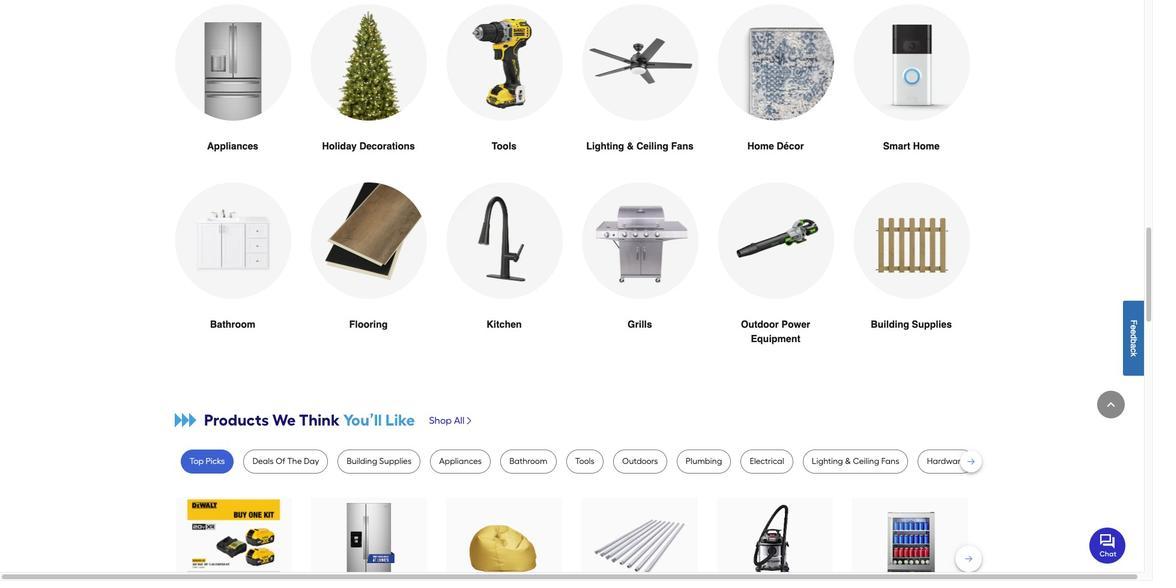 Task type: describe. For each thing, give the bounding box(es) containing it.
two planks of vinyl flooring in different shades of brown. image
[[310, 183, 427, 299]]

1 horizontal spatial building supplies
[[871, 320, 952, 330]]

1 vertical spatial lighting & ceiling fans
[[812, 456, 899, 467]]

scroll to top element
[[1097, 391, 1125, 419]]

craftsman 5-gallons 4-hp corded wet/dry shop vacuum with accessories included image
[[729, 499, 821, 581]]

whirlpool 24.6-cu ft side-by-side refrigerator with ice maker (fingerprint resistant stainless steel) image
[[323, 499, 415, 581]]

the
[[287, 456, 302, 467]]

kitchen
[[487, 320, 522, 330]]

flooring link
[[310, 183, 427, 361]]

outdoors
[[622, 456, 658, 467]]

deals
[[252, 456, 274, 467]]

home storage space 4-pack 71-in chrome support poles for efficient storage - durable steel construction image
[[593, 499, 686, 581]]

b
[[1129, 339, 1139, 344]]

décor
[[777, 141, 804, 152]]

tools link
[[446, 4, 562, 183]]

outdoor power equipment link
[[717, 183, 834, 375]]

a black and silver ring video doorbell. image
[[853, 4, 970, 120]]

lighting & ceiling fans inside "link"
[[586, 141, 694, 152]]

power
[[781, 320, 810, 330]]

a yellow and black dewalt power drill. image
[[446, 4, 562, 120]]

f e e d b a c k button
[[1123, 301, 1144, 376]]

smart home link
[[853, 4, 970, 183]]

2 e from the top
[[1129, 330, 1139, 334]]

supplies inside building supplies link
[[912, 320, 952, 330]]

a
[[1129, 344, 1139, 348]]

a section of pressure treated wood picket fence. image
[[853, 183, 970, 299]]

1 vertical spatial lighting
[[812, 456, 843, 467]]

home inside 'home décor' link
[[747, 141, 774, 152]]

home décor link
[[717, 4, 834, 183]]

smart home
[[883, 141, 940, 152]]

holiday decorations
[[322, 141, 415, 152]]

& inside "link"
[[627, 141, 634, 152]]

1 vertical spatial &
[[845, 456, 851, 467]]

outdoor
[[741, 320, 779, 330]]

home décor
[[747, 141, 804, 152]]

home inside smart home link
[[913, 141, 940, 152]]

appliances link
[[174, 4, 291, 183]]

hardware
[[927, 456, 965, 467]]

of
[[276, 456, 285, 467]]

grills link
[[582, 183, 698, 361]]

0 vertical spatial tools
[[492, 141, 517, 152]]

smart
[[883, 141, 910, 152]]

d
[[1129, 334, 1139, 339]]

building supplies link
[[853, 183, 970, 361]]

k
[[1129, 352, 1139, 357]]

a pre-lit artificial christmas tree with white lights. image
[[310, 4, 427, 120]]

chat invite button image
[[1089, 527, 1126, 564]]

f e e d b a c k
[[1129, 320, 1139, 357]]

grills
[[628, 320, 652, 330]]

bathroom link
[[174, 183, 291, 361]]

1 vertical spatial appliances
[[439, 456, 482, 467]]

shop all
[[429, 415, 464, 426]]

flooring
[[349, 320, 388, 330]]

picks
[[206, 456, 225, 467]]

a black single-handle pull-down kitchen faucet. image
[[446, 183, 562, 299]]

1 vertical spatial building
[[347, 456, 377, 467]]



Task type: locate. For each thing, give the bounding box(es) containing it.
0 vertical spatial fans
[[671, 141, 694, 152]]

0 vertical spatial building supplies
[[871, 320, 952, 330]]

1 horizontal spatial tools
[[575, 456, 594, 467]]

2 home from the left
[[913, 141, 940, 152]]

1 horizontal spatial fans
[[881, 456, 899, 467]]

1 horizontal spatial supplies
[[912, 320, 952, 330]]

lighting & ceiling fans link
[[582, 4, 698, 183]]

e up 'b'
[[1129, 330, 1139, 334]]

hisense 23.43-in w 140-can capacity stainless steel built-in/freestanding beverage refrigerator with glass door image
[[864, 499, 957, 581]]

all
[[454, 415, 464, 426]]

0 horizontal spatial bathroom
[[210, 320, 255, 330]]

a stainless steel char-broil four-burner liquid propane gas grill with a side burner. image
[[582, 183, 698, 299]]

1 vertical spatial building supplies
[[347, 456, 412, 467]]

0 horizontal spatial appliances
[[207, 141, 258, 152]]

day
[[304, 456, 319, 467]]

building
[[871, 320, 909, 330], [347, 456, 377, 467]]

home right smart
[[913, 141, 940, 152]]

a gray, green and black ego cordless leaf blower. image
[[717, 183, 834, 299]]

1 horizontal spatial building
[[871, 320, 909, 330]]

lighting inside "link"
[[586, 141, 624, 152]]

building supplies
[[871, 320, 952, 330], [347, 456, 412, 467]]

1 home from the left
[[747, 141, 774, 152]]

home left décor
[[747, 141, 774, 152]]

0 horizontal spatial supplies
[[379, 456, 412, 467]]

1 vertical spatial supplies
[[379, 456, 412, 467]]

1 horizontal spatial appliances
[[439, 456, 482, 467]]

0 vertical spatial &
[[627, 141, 634, 152]]

chevron up image
[[1105, 399, 1117, 411]]

1 vertical spatial ceiling
[[853, 456, 879, 467]]

c
[[1129, 348, 1139, 352]]

outdoor power equipment
[[741, 320, 810, 345]]

0 horizontal spatial &
[[627, 141, 634, 152]]

fans
[[671, 141, 694, 152], [881, 456, 899, 467]]

holiday decorations link
[[310, 4, 427, 183]]

electrical
[[750, 456, 784, 467]]

a gray low-profile 5-blade ceiling fan. image
[[582, 4, 698, 120]]

ceiling inside "link"
[[636, 141, 668, 152]]

holiday
[[322, 141, 357, 152]]

0 horizontal spatial home
[[747, 141, 774, 152]]

1 vertical spatial tools
[[575, 456, 594, 467]]

a blue and beige area rug. image
[[717, 4, 834, 120]]

0 vertical spatial appliances
[[207, 141, 258, 152]]

1 horizontal spatial ceiling
[[853, 456, 879, 467]]

lighting
[[586, 141, 624, 152], [812, 456, 843, 467]]

lighting & ceiling fans
[[586, 141, 694, 152], [812, 456, 899, 467]]

0 horizontal spatial lighting
[[586, 141, 624, 152]]

home
[[747, 141, 774, 152], [913, 141, 940, 152]]

0 horizontal spatial fans
[[671, 141, 694, 152]]

0 vertical spatial ceiling
[[636, 141, 668, 152]]

1 horizontal spatial bathroom
[[509, 456, 547, 467]]

1 horizontal spatial &
[[845, 456, 851, 467]]

1 vertical spatial bathroom
[[509, 456, 547, 467]]

tools
[[492, 141, 517, 152], [575, 456, 594, 467]]

0 horizontal spatial building
[[347, 456, 377, 467]]

0 horizontal spatial ceiling
[[636, 141, 668, 152]]

1 vertical spatial fans
[[881, 456, 899, 467]]

e
[[1129, 325, 1139, 330], [1129, 330, 1139, 334]]

ceiling
[[636, 141, 668, 152], [853, 456, 879, 467]]

appliances
[[207, 141, 258, 152], [439, 456, 482, 467]]

1 e from the top
[[1129, 325, 1139, 330]]

1 horizontal spatial home
[[913, 141, 940, 152]]

dewalt 20-v 2-pack 5 amp-hour; 5 amp-hour lithium-ion battery and charger (charger included) image
[[187, 499, 280, 581]]

0 vertical spatial building
[[871, 320, 909, 330]]

chevron right image
[[464, 416, 474, 426]]

kitchen link
[[446, 183, 562, 361]]

top
[[189, 456, 204, 467]]

0 vertical spatial supplies
[[912, 320, 952, 330]]

0 horizontal spatial tools
[[492, 141, 517, 152]]

0 horizontal spatial building supplies
[[347, 456, 412, 467]]

decorations
[[359, 141, 415, 152]]

shop
[[429, 415, 452, 426]]

a stainless steel g e profile french door refrigerator with an ice maker in the door. image
[[174, 4, 291, 120]]

top picks
[[189, 456, 225, 467]]

a white 2-door bathroom vanity with a white top and chrome faucet. image
[[174, 183, 291, 299]]

0 vertical spatial lighting & ceiling fans
[[586, 141, 694, 152]]

deals of the day
[[252, 456, 319, 467]]

0 vertical spatial lighting
[[586, 141, 624, 152]]

1 horizontal spatial lighting & ceiling fans
[[812, 456, 899, 467]]

0 horizontal spatial lighting & ceiling fans
[[586, 141, 694, 152]]

fans inside "link"
[[671, 141, 694, 152]]

bathroom
[[210, 320, 255, 330], [509, 456, 547, 467]]

1 horizontal spatial lighting
[[812, 456, 843, 467]]

shop all link
[[429, 409, 474, 433]]

supplies
[[912, 320, 952, 330], [379, 456, 412, 467]]

mozaic company bean-bag daffodil bean bag chair image
[[458, 499, 551, 581]]

0 vertical spatial bathroom
[[210, 320, 255, 330]]

plumbing
[[686, 456, 722, 467]]

equipment
[[751, 334, 800, 345]]

e up the d
[[1129, 325, 1139, 330]]

f
[[1129, 320, 1139, 325]]

bathroom inside "link"
[[210, 320, 255, 330]]

&
[[627, 141, 634, 152], [845, 456, 851, 467]]



Task type: vqa. For each thing, say whether or not it's contained in the screenshot.
Day
yes



